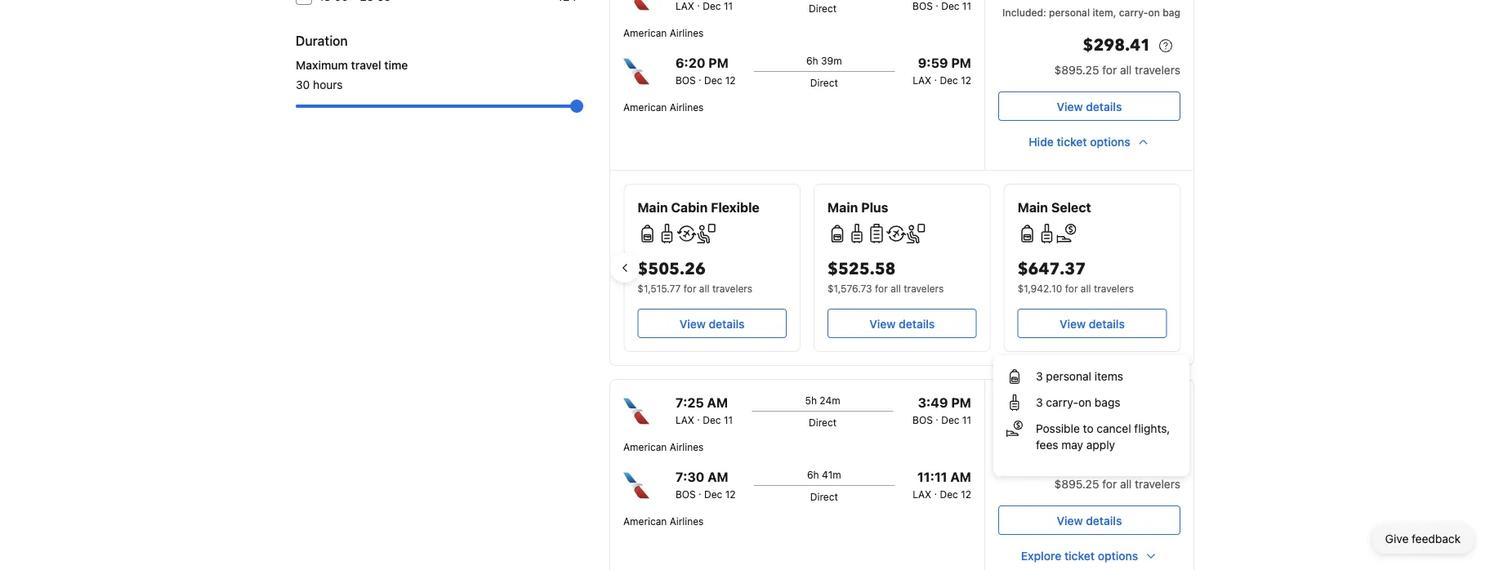 Task type: locate. For each thing, give the bounding box(es) containing it.
$298.41 region
[[999, 33, 1181, 62], [999, 447, 1181, 477]]

region containing $505.26
[[611, 177, 1194, 359]]

view for $647.37
[[1060, 317, 1086, 331]]

lax for 7:25 am
[[676, 414, 695, 426]]

view
[[1057, 100, 1084, 113], [679, 317, 706, 331], [870, 317, 896, 331], [1060, 317, 1086, 331], [1057, 514, 1084, 528]]

dec inside 9:59 pm lax . dec 12
[[940, 74, 959, 86]]

cabin
[[671, 200, 708, 215]]

am inside 7:30 am bos . dec 12
[[708, 470, 729, 485]]

lax down 9:59
[[913, 74, 932, 86]]

options inside explore ticket options button
[[1098, 550, 1139, 563]]

. inside 11:11 am lax . dec 12
[[935, 486, 938, 497]]

1 item, from the top
[[1093, 7, 1117, 18]]

3 up 3 carry-on bags
[[1036, 370, 1043, 383]]

dec down 11:11
[[940, 489, 959, 500]]

. down 9:59
[[935, 71, 938, 83]]

dec up 6:20
[[703, 0, 721, 11]]

5h 24m
[[806, 395, 841, 406]]

pm inside 3:49 pm bos . dec 11
[[952, 395, 972, 411]]

$895.25 for all travelers down apply
[[1055, 478, 1181, 491]]

all for $505.26
[[699, 283, 710, 294]]

give feedback button
[[1373, 525, 1475, 554]]

for
[[1103, 63, 1117, 77], [684, 283, 696, 294], [875, 283, 888, 294], [1065, 283, 1078, 294], [1103, 478, 1117, 491]]

american airlines
[[624, 27, 704, 38], [624, 101, 704, 113], [624, 441, 704, 453], [624, 516, 704, 527]]

lax inside 7:25 am lax . dec 11
[[676, 414, 695, 426]]

$505.26
[[637, 258, 706, 281]]

$298.41 region for pm
[[999, 33, 1181, 62]]

1 vertical spatial 6h
[[808, 469, 820, 481]]

possible
[[1036, 422, 1080, 436]]

1 vertical spatial on
[[1079, 396, 1092, 409]]

2 vertical spatial on
[[1149, 421, 1161, 432]]

for down $647.37
[[1065, 283, 1078, 294]]

2 vertical spatial personal
[[1050, 421, 1090, 432]]

direct
[[809, 2, 837, 14], [811, 77, 839, 88], [809, 417, 837, 428], [811, 491, 839, 503]]

lax inside 11:11 am lax . dec 12
[[913, 489, 932, 500]]

all down $505.26
[[699, 283, 710, 294]]

american airlines up 7:30 at left bottom
[[624, 441, 704, 453]]

6h for pm
[[807, 55, 819, 66]]

1 vertical spatial $895.25 for all travelers
[[1055, 478, 1181, 491]]

am for 7:30 am
[[708, 470, 729, 485]]

all down possible to cancel flights, fees may apply element
[[1121, 478, 1132, 491]]

possible to cancel flights, fees may apply
[[1036, 422, 1174, 452]]

for inside $525.58 $1,576.73 for all travelers
[[875, 283, 888, 294]]

dec 11 for lax
[[703, 0, 733, 11]]

travelers for $525.58
[[904, 283, 944, 294]]

9:59 pm lax . dec 12
[[913, 55, 972, 86]]

for up hide ticket options button
[[1103, 63, 1117, 77]]

2 included: personal item, carry-on bag from the top
[[1003, 421, 1181, 432]]

2 $298.41 region from the top
[[999, 447, 1181, 477]]

maximum
[[296, 58, 348, 72]]

0 vertical spatial included: personal item, carry-on bag
[[1003, 7, 1181, 18]]

. inside 6:20 pm bos . dec 12
[[699, 71, 702, 83]]

. down 7:30 at left bottom
[[699, 486, 702, 497]]

11 up 6:20 pm bos . dec 12
[[724, 0, 733, 11]]

main select
[[1018, 200, 1091, 215]]

0 vertical spatial options
[[1091, 135, 1131, 149]]

flexible
[[711, 200, 760, 215]]

6h left 41m
[[808, 469, 820, 481]]

airlines
[[670, 27, 704, 38], [670, 101, 704, 113], [670, 441, 704, 453], [670, 516, 704, 527]]

bos down 7:30 at left bottom
[[676, 489, 696, 500]]

am right 11:11
[[951, 470, 972, 485]]

. down 11:11
[[935, 486, 938, 497]]

main left "cabin" at the top left
[[637, 200, 668, 215]]

view details down $505.26 $1,515.77 for all travelers
[[679, 317, 745, 331]]

0 horizontal spatial dec 11
[[703, 0, 733, 11]]

lax down 11:11
[[913, 489, 932, 500]]

view up hide ticket options
[[1057, 100, 1084, 113]]

on
[[1149, 7, 1161, 18], [1079, 396, 1092, 409], [1149, 421, 1161, 432]]

all
[[1121, 63, 1132, 77], [699, 283, 710, 294], [891, 283, 901, 294], [1081, 283, 1091, 294], [1121, 478, 1132, 491]]

1 vertical spatial personal
[[1047, 370, 1092, 383]]

all inside $525.58 $1,576.73 for all travelers
[[891, 283, 901, 294]]

$895.25 for all travelers for 9:59 pm
[[1055, 63, 1181, 77]]

dec down 6:20
[[705, 74, 723, 86]]

for down $525.58
[[875, 283, 888, 294]]

0 horizontal spatial main
[[637, 200, 668, 215]]

ticket
[[1057, 135, 1088, 149], [1065, 550, 1095, 563]]

1 vertical spatial bag
[[1163, 421, 1181, 432]]

view details for $525.58
[[870, 317, 935, 331]]

3 for 3 personal items
[[1036, 370, 1043, 383]]

details
[[1087, 100, 1123, 113], [709, 317, 745, 331], [899, 317, 935, 331], [1089, 317, 1125, 331], [1087, 514, 1123, 528]]

. inside 7:25 am lax . dec 11
[[697, 411, 700, 423]]

1 vertical spatial options
[[1098, 550, 1139, 563]]

$895.25 for 11:11 am
[[1055, 478, 1100, 491]]

dec 11
[[703, 0, 733, 11], [942, 0, 972, 11]]

airlines down 6:20 pm bos . dec 12
[[670, 101, 704, 113]]

options for pm
[[1091, 135, 1131, 149]]

0 vertical spatial ticket
[[1057, 135, 1088, 149]]

1 american from the top
[[624, 27, 667, 38]]

fees
[[1036, 439, 1059, 452]]

travel
[[351, 58, 381, 72]]

$895.25 up hide ticket options
[[1055, 63, 1100, 77]]

view details button down "$647.37 $1,942.10 for all travelers"
[[1018, 309, 1167, 338]]

details down $505.26 $1,515.77 for all travelers
[[709, 317, 745, 331]]

dec 11 up 9:59
[[942, 0, 972, 11]]

region
[[611, 177, 1194, 359]]

dec down 7:30 at left bottom
[[705, 489, 723, 500]]

dec inside 11:11 am lax . dec 12
[[940, 489, 959, 500]]

for for $647.37
[[1065, 283, 1078, 294]]

.
[[699, 71, 702, 83], [935, 71, 938, 83], [697, 411, 700, 423], [936, 411, 939, 423], [699, 486, 702, 497], [935, 486, 938, 497]]

pm right 9:59
[[952, 55, 972, 71]]

3 american from the top
[[624, 441, 667, 453]]

for inside $505.26 $1,515.77 for all travelers
[[684, 283, 696, 294]]

airlines up 7:30 at left bottom
[[670, 441, 704, 453]]

11
[[724, 0, 733, 11], [963, 0, 972, 11], [724, 414, 733, 426], [963, 414, 972, 426]]

12 inside 9:59 pm lax . dec 12
[[961, 74, 972, 86]]

6h 41m
[[808, 469, 842, 481]]

. for 7:30
[[699, 486, 702, 497]]

1 vertical spatial included:
[[1003, 421, 1047, 432]]

options inside hide ticket options button
[[1091, 135, 1131, 149]]

view details for $505.26
[[679, 317, 745, 331]]

1 vertical spatial ticket
[[1065, 550, 1095, 563]]

. inside 3:49 pm bos . dec 11
[[936, 411, 939, 423]]

$1,942.10
[[1018, 283, 1062, 294]]

airlines up 6:20
[[670, 27, 704, 38]]

dec 11 up 6:20
[[703, 0, 733, 11]]

all inside $505.26 $1,515.77 for all travelers
[[699, 283, 710, 294]]

3:49
[[918, 395, 949, 411]]

2 $895.25 from the top
[[1055, 478, 1100, 491]]

1 horizontal spatial main
[[828, 200, 858, 215]]

11 up 9:59 pm lax . dec 12
[[963, 0, 972, 11]]

. inside 9:59 pm lax . dec 12
[[935, 71, 938, 83]]

bos inside 3:49 pm bos . dec 11
[[913, 414, 933, 426]]

plus
[[861, 200, 888, 215]]

2 horizontal spatial main
[[1018, 200, 1048, 215]]

options right hide on the top right
[[1091, 135, 1131, 149]]

on inside 3 carry-on bags element
[[1079, 396, 1092, 409]]

$298.41 for 11:11 am
[[1083, 449, 1152, 471]]

lax
[[676, 0, 695, 11], [913, 74, 932, 86], [676, 414, 695, 426], [913, 489, 932, 500]]

dec inside 6:20 pm bos . dec 12
[[705, 74, 723, 86]]

view details down "$647.37 $1,942.10 for all travelers"
[[1060, 317, 1125, 331]]

. down 7:25
[[697, 411, 700, 423]]

pm right 6:20
[[709, 55, 729, 71]]

carry-
[[1120, 7, 1149, 18], [1047, 396, 1079, 409], [1120, 421, 1149, 432]]

for down $505.26
[[684, 283, 696, 294]]

main
[[637, 200, 668, 215], [828, 200, 858, 215], [1018, 200, 1048, 215]]

am
[[707, 395, 728, 411], [708, 470, 729, 485], [951, 470, 972, 485]]

view details button
[[999, 92, 1181, 121], [637, 309, 787, 338], [828, 309, 977, 338], [1018, 309, 1167, 338], [999, 506, 1181, 535]]

0 vertical spatial carry-
[[1120, 7, 1149, 18]]

bos down 6:20
[[676, 74, 696, 86]]

11 up 7:30 am bos . dec 12
[[724, 414, 733, 426]]

cancel
[[1097, 422, 1132, 436]]

am inside 7:25 am lax . dec 11
[[707, 395, 728, 411]]

bos down 3:49
[[913, 414, 933, 426]]

american airlines down 6:20
[[624, 101, 704, 113]]

details up hide ticket options button
[[1087, 100, 1123, 113]]

3 main from the left
[[1018, 200, 1048, 215]]

bag
[[1163, 7, 1181, 18], [1163, 421, 1181, 432]]

2 $298.41 from the top
[[1083, 449, 1152, 471]]

am for 11:11 am
[[951, 470, 972, 485]]

6h
[[807, 55, 819, 66], [808, 469, 820, 481]]

12 inside 7:30 am bos . dec 12
[[726, 489, 736, 500]]

. for 11:11
[[935, 486, 938, 497]]

view details
[[1057, 100, 1123, 113], [679, 317, 745, 331], [870, 317, 935, 331], [1060, 317, 1125, 331], [1057, 514, 1123, 528]]

duration
[[296, 33, 348, 49]]

11:11 am lax . dec 12
[[913, 470, 972, 500]]

travelers
[[1135, 63, 1181, 77], [712, 283, 752, 294], [904, 283, 944, 294], [1094, 283, 1134, 294], [1135, 478, 1181, 491]]

2 included: from the top
[[1003, 421, 1047, 432]]

direct for 11:11
[[811, 491, 839, 503]]

included: personal item, carry-on bag
[[1003, 7, 1181, 18], [1003, 421, 1181, 432]]

view details button down $505.26 $1,515.77 for all travelers
[[637, 309, 787, 338]]

$895.25 down may
[[1055, 478, 1100, 491]]

1 vertical spatial item,
[[1093, 421, 1117, 432]]

included:
[[1003, 7, 1047, 18], [1003, 421, 1047, 432]]

pm
[[709, 55, 729, 71], [952, 55, 972, 71], [952, 395, 972, 411]]

4 american airlines from the top
[[624, 516, 704, 527]]

2 $895.25 for all travelers from the top
[[1055, 478, 1181, 491]]

pm inside 9:59 pm lax . dec 12
[[952, 55, 972, 71]]

dec inside 7:30 am bos . dec 12
[[705, 489, 723, 500]]

main left select
[[1018, 200, 1048, 215]]

pm for 6:20 pm
[[709, 55, 729, 71]]

for for $525.58
[[875, 283, 888, 294]]

dec for 11:11
[[940, 489, 959, 500]]

6:20 pm bos . dec 12
[[676, 55, 736, 86]]

lax down 7:25
[[676, 414, 695, 426]]

$525.58 $1,576.73 for all travelers
[[828, 258, 944, 294]]

0 vertical spatial bag
[[1163, 7, 1181, 18]]

. for 6:20
[[699, 71, 702, 83]]

$647.37 $1,942.10 for all travelers
[[1018, 258, 1134, 294]]

pm right 3:49
[[952, 395, 972, 411]]

direct down 6h 39m
[[811, 77, 839, 88]]

airlines down 7:30 am bos . dec 12
[[670, 516, 704, 527]]

dec 11 for bos
[[942, 0, 972, 11]]

1 vertical spatial $298.41
[[1083, 449, 1152, 471]]

12 for 9:59 pm
[[961, 74, 972, 86]]

$895.25 for all travelers up hide ticket options button
[[1055, 63, 1181, 77]]

dec for 7:30
[[705, 489, 723, 500]]

. for 3:49
[[936, 411, 939, 423]]

bags
[[1095, 396, 1121, 409]]

0 vertical spatial $895.25 for all travelers
[[1055, 63, 1181, 77]]

2 3 from the top
[[1036, 396, 1043, 409]]

details for $647.37
[[1089, 317, 1125, 331]]

30
[[296, 78, 310, 92]]

dec inside 3:49 pm bos . dec 11
[[942, 414, 960, 426]]

all for $647.37
[[1081, 283, 1091, 294]]

. inside 7:30 am bos . dec 12
[[699, 486, 702, 497]]

4 airlines from the top
[[670, 516, 704, 527]]

dec inside 7:25 am lax . dec 11
[[703, 414, 721, 426]]

1 main from the left
[[637, 200, 668, 215]]

details up items
[[1089, 317, 1125, 331]]

options right explore
[[1098, 550, 1139, 563]]

travelers inside $505.26 $1,515.77 for all travelers
[[712, 283, 752, 294]]

39m
[[821, 55, 842, 66]]

pm inside 6:20 pm bos . dec 12
[[709, 55, 729, 71]]

12
[[726, 74, 736, 86], [961, 74, 972, 86], [726, 489, 736, 500], [961, 489, 972, 500]]

12 inside 11:11 am lax . dec 12
[[961, 489, 972, 500]]

bos inside 6:20 pm bos . dec 12
[[676, 74, 696, 86]]

1 vertical spatial carry-
[[1047, 396, 1079, 409]]

0 vertical spatial $895.25
[[1055, 63, 1100, 77]]

american airlines down 7:30 at left bottom
[[624, 516, 704, 527]]

0 vertical spatial on
[[1149, 7, 1161, 18]]

view down $505.26 $1,515.77 for all travelers
[[679, 317, 706, 331]]

direct down 6h 41m
[[811, 491, 839, 503]]

view down $525.58 $1,576.73 for all travelers
[[870, 317, 896, 331]]

1 3 from the top
[[1036, 370, 1043, 383]]

am inside 11:11 am lax . dec 12
[[951, 470, 972, 485]]

bos for 3:49 pm
[[913, 414, 933, 426]]

$895.25 for all travelers
[[1055, 63, 1181, 77], [1055, 478, 1181, 491]]

. down 6:20
[[699, 71, 702, 83]]

. for 9:59
[[935, 71, 938, 83]]

direct for 9:59
[[811, 77, 839, 88]]

lax for 9:59 pm
[[913, 74, 932, 86]]

1 vertical spatial 3
[[1036, 396, 1043, 409]]

0 vertical spatial item,
[[1093, 7, 1117, 18]]

am right 7:25
[[707, 395, 728, 411]]

$298.41
[[1083, 34, 1152, 57], [1083, 449, 1152, 471]]

0 vertical spatial $298.41 region
[[999, 33, 1181, 62]]

american
[[624, 27, 667, 38], [624, 101, 667, 113], [624, 441, 667, 453], [624, 516, 667, 527]]

2 main from the left
[[828, 200, 858, 215]]

view down "$647.37 $1,942.10 for all travelers"
[[1060, 317, 1086, 331]]

6:20
[[676, 55, 706, 71]]

3 personal items
[[1036, 370, 1124, 383]]

1 vertical spatial $298.41 region
[[999, 447, 1181, 477]]

all down $647.37
[[1081, 283, 1091, 294]]

1 vertical spatial included: personal item, carry-on bag
[[1003, 421, 1181, 432]]

bos up 9:59
[[913, 0, 933, 11]]

give feedback
[[1386, 533, 1461, 546]]

1 $298.41 from the top
[[1083, 34, 1152, 57]]

3
[[1036, 370, 1043, 383], [1036, 396, 1043, 409]]

1 horizontal spatial dec 11
[[942, 0, 972, 11]]

for inside "$647.37 $1,942.10 for all travelers"
[[1065, 283, 1078, 294]]

1 $895.25 for all travelers from the top
[[1055, 63, 1181, 77]]

1 vertical spatial $895.25
[[1055, 478, 1100, 491]]

$895.25 for all travelers for 11:11 am
[[1055, 478, 1181, 491]]

options for am
[[1098, 550, 1139, 563]]

1 dec 11 from the left
[[703, 0, 733, 11]]

$895.25
[[1055, 63, 1100, 77], [1055, 478, 1100, 491]]

direct down the 5h 24m
[[809, 417, 837, 428]]

view details button down $525.58 $1,576.73 for all travelers
[[828, 309, 977, 338]]

11 up 11:11 am lax . dec 12 on the bottom of the page
[[963, 414, 972, 426]]

dec down 3:49
[[942, 414, 960, 426]]

main for $525.58
[[828, 200, 858, 215]]

view details button for $525.58
[[828, 309, 977, 338]]

all down $525.58
[[891, 283, 901, 294]]

bos inside 7:30 am bos . dec 12
[[676, 489, 696, 500]]

possible to cancel flights, fees may apply element
[[1036, 421, 1177, 454]]

0 vertical spatial $298.41
[[1083, 34, 1152, 57]]

$647.37
[[1018, 258, 1086, 281]]

3 personal items element
[[1036, 369, 1124, 385]]

1 $298.41 region from the top
[[999, 33, 1181, 62]]

dec for 7:25
[[703, 414, 721, 426]]

item,
[[1093, 7, 1117, 18], [1093, 421, 1117, 432]]

0 vertical spatial 3
[[1036, 370, 1043, 383]]

personal
[[1050, 7, 1090, 18], [1047, 370, 1092, 383], [1050, 421, 1090, 432]]

main plus
[[828, 200, 888, 215]]

0 vertical spatial included:
[[1003, 7, 1047, 18]]

dec
[[703, 0, 721, 11], [942, 0, 960, 11], [705, 74, 723, 86], [940, 74, 959, 86], [703, 414, 721, 426], [942, 414, 960, 426], [705, 489, 723, 500], [940, 489, 959, 500]]

7:25 am lax . dec 11
[[676, 395, 733, 426]]

ticket right hide on the top right
[[1057, 135, 1088, 149]]

2 dec 11 from the left
[[942, 0, 972, 11]]

explore ticket options button
[[999, 542, 1181, 571]]

2 american airlines from the top
[[624, 101, 704, 113]]

. down 3:49
[[936, 411, 939, 423]]

main left plus
[[828, 200, 858, 215]]

travelers inside "$647.37 $1,942.10 for all travelers"
[[1094, 283, 1134, 294]]

1 $895.25 from the top
[[1055, 63, 1100, 77]]

2 item, from the top
[[1093, 421, 1117, 432]]

lax inside 9:59 pm lax . dec 12
[[913, 74, 932, 86]]

american airlines up 6:20
[[624, 27, 704, 38]]

view details button up hide ticket options button
[[999, 92, 1181, 121]]

am right 7:30 at left bottom
[[708, 470, 729, 485]]

6h left 39m
[[807, 55, 819, 66]]

12 inside 6:20 pm bos . dec 12
[[726, 74, 736, 86]]

explore
[[1022, 550, 1062, 563]]

details up explore ticket options button
[[1087, 514, 1123, 528]]

4 american from the top
[[624, 516, 667, 527]]

details down $525.58 $1,576.73 for all travelers
[[899, 317, 935, 331]]

options
[[1091, 135, 1131, 149], [1098, 550, 1139, 563]]

view details down $525.58 $1,576.73 for all travelers
[[870, 317, 935, 331]]

travelers inside $525.58 $1,576.73 for all travelers
[[904, 283, 944, 294]]

6h 39m
[[807, 55, 842, 66]]

dec down 7:25
[[703, 414, 721, 426]]

bos
[[913, 0, 933, 11], [676, 74, 696, 86], [913, 414, 933, 426], [676, 489, 696, 500]]

main for $505.26
[[637, 200, 668, 215]]

ticket right explore
[[1065, 550, 1095, 563]]

all inside "$647.37 $1,942.10 for all travelers"
[[1081, 283, 1091, 294]]

bos for 7:30 am
[[676, 489, 696, 500]]

view up explore ticket options
[[1057, 514, 1084, 528]]

dec down 9:59
[[940, 74, 959, 86]]

3 up possible
[[1036, 396, 1043, 409]]

0 vertical spatial 6h
[[807, 55, 819, 66]]



Task type: vqa. For each thing, say whether or not it's contained in the screenshot.
DEC 11 related to LAX
yes



Task type: describe. For each thing, give the bounding box(es) containing it.
view details for $647.37
[[1060, 317, 1125, 331]]

$1,515.77
[[637, 283, 681, 294]]

3 airlines from the top
[[670, 441, 704, 453]]

5h
[[806, 395, 817, 406]]

11 inside 7:25 am lax . dec 11
[[724, 414, 733, 426]]

41m
[[822, 469, 842, 481]]

7:25
[[676, 395, 704, 411]]

1 american airlines from the top
[[624, 27, 704, 38]]

view details button up explore ticket options button
[[999, 506, 1181, 535]]

time
[[384, 58, 408, 72]]

11:11
[[918, 470, 948, 485]]

may
[[1062, 439, 1084, 452]]

3:49 pm bos . dec 11
[[913, 395, 972, 426]]

1 bag from the top
[[1163, 7, 1181, 18]]

direct for 3:49
[[809, 417, 837, 428]]

main for $647.37
[[1018, 200, 1048, 215]]

7:30
[[676, 470, 705, 485]]

hours
[[313, 78, 343, 92]]

for down apply
[[1103, 478, 1117, 491]]

9:59
[[918, 55, 949, 71]]

3 carry-on bags
[[1036, 396, 1121, 409]]

details for $505.26
[[709, 317, 745, 331]]

dec for 3:49
[[942, 414, 960, 426]]

flights,
[[1135, 422, 1171, 436]]

1 airlines from the top
[[670, 27, 704, 38]]

2 vertical spatial carry-
[[1120, 421, 1149, 432]]

$505.26 $1,515.77 for all travelers
[[637, 258, 752, 294]]

view details button for $647.37
[[1018, 309, 1167, 338]]

3 for 3 carry-on bags
[[1036, 396, 1043, 409]]

ticket for 11:11 am
[[1065, 550, 1095, 563]]

0 vertical spatial personal
[[1050, 7, 1090, 18]]

for for $505.26
[[684, 283, 696, 294]]

3 american airlines from the top
[[624, 441, 704, 453]]

am for 7:25 am
[[707, 395, 728, 411]]

all for $525.58
[[891, 283, 901, 294]]

view details button for $505.26
[[637, 309, 787, 338]]

dec for 9:59
[[940, 74, 959, 86]]

24m
[[820, 395, 841, 406]]

$298.41 for 9:59 pm
[[1083, 34, 1152, 57]]

view for $505.26
[[679, 317, 706, 331]]

travelers for $505.26
[[712, 283, 752, 294]]

12 for 7:30 am
[[726, 489, 736, 500]]

. for 7:25
[[697, 411, 700, 423]]

pm for 9:59 pm
[[952, 55, 972, 71]]

12 for 6:20 pm
[[726, 74, 736, 86]]

$525.58
[[828, 258, 896, 281]]

details for $525.58
[[899, 317, 935, 331]]

dec for 6:20
[[705, 74, 723, 86]]

pm for 3:49 pm
[[952, 395, 972, 411]]

hide ticket options
[[1029, 135, 1131, 149]]

feedback
[[1412, 533, 1461, 546]]

7:30 am bos . dec 12
[[676, 470, 736, 500]]

lax up 6:20
[[676, 0, 695, 11]]

2 american from the top
[[624, 101, 667, 113]]

view for $525.58
[[870, 317, 896, 331]]

all up hide ticket options button
[[1121, 63, 1132, 77]]

11 inside 3:49 pm bos . dec 11
[[963, 414, 972, 426]]

personal inside 3 personal items element
[[1047, 370, 1092, 383]]

$298.41 region for am
[[999, 447, 1181, 477]]

2 bag from the top
[[1163, 421, 1181, 432]]

explore ticket options
[[1022, 550, 1139, 563]]

to
[[1084, 422, 1094, 436]]

dec up 9:59
[[942, 0, 960, 11]]

items
[[1095, 370, 1124, 383]]

lax for 11:11 am
[[913, 489, 932, 500]]

1 included: personal item, carry-on bag from the top
[[1003, 7, 1181, 18]]

12 for 11:11 am
[[961, 489, 972, 500]]

ticket for 9:59 pm
[[1057, 135, 1088, 149]]

hide
[[1029, 135, 1054, 149]]

hide ticket options button
[[999, 128, 1181, 157]]

view details up explore ticket options button
[[1057, 514, 1123, 528]]

6h for am
[[808, 469, 820, 481]]

$895.25 for 9:59 pm
[[1055, 63, 1100, 77]]

direct up 6h 39m
[[809, 2, 837, 14]]

main cabin flexible
[[637, 200, 760, 215]]

1 included: from the top
[[1003, 7, 1047, 18]]

view details up hide ticket options button
[[1057, 100, 1123, 113]]

travelers for $647.37
[[1094, 283, 1134, 294]]

bos for 6:20 pm
[[676, 74, 696, 86]]

maximum travel time 30 hours
[[296, 58, 408, 92]]

$1,576.73
[[828, 283, 872, 294]]

give
[[1386, 533, 1409, 546]]

apply
[[1087, 439, 1116, 452]]

select
[[1051, 200, 1091, 215]]

2 airlines from the top
[[670, 101, 704, 113]]

3 carry-on bags element
[[1036, 395, 1121, 411]]



